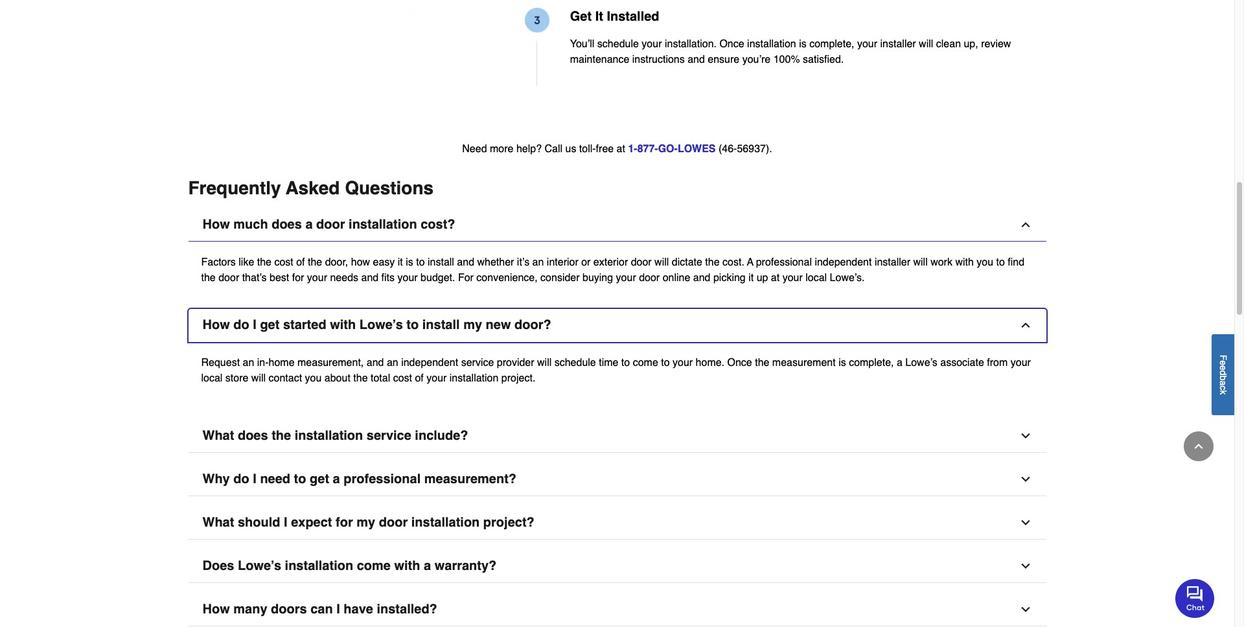 Task type: locate. For each thing, give the bounding box(es) containing it.
2 chevron down image from the top
[[1019, 560, 1032, 573]]

0 horizontal spatial at
[[617, 143, 626, 155]]

1 vertical spatial how
[[203, 317, 230, 332]]

i for need
[[253, 472, 257, 487]]

0 vertical spatial come
[[633, 357, 658, 369]]

an inside factors like the cost of the door, how easy it is to install and whether it's an interior or exterior door will dictate the cost. a professional independent installer will work with you to find the door that's best for your needs and fits your budget. for convenience, consider buying your door online and picking it up at your local lowe's.
[[533, 257, 544, 268]]

0 horizontal spatial schedule
[[555, 357, 596, 369]]

0 horizontal spatial cost
[[274, 257, 294, 268]]

with right the work
[[956, 257, 974, 268]]

measurement
[[773, 357, 836, 369]]

0 horizontal spatial lowe's
[[238, 559, 281, 574]]

get up expect
[[310, 472, 329, 487]]

it left up
[[749, 272, 754, 284]]

project.
[[502, 373, 536, 384]]

for inside button
[[336, 515, 353, 530]]

professional up up
[[756, 257, 812, 268]]

installation up 100% at the right of page
[[747, 38, 797, 50]]

0 horizontal spatial is
[[406, 257, 413, 268]]

install up budget.
[[428, 257, 454, 268]]

professional
[[756, 257, 812, 268], [344, 472, 421, 487]]

1 do from the top
[[234, 317, 249, 332]]

how left much
[[203, 217, 230, 232]]

install inside factors like the cost of the door, how easy it is to install and whether it's an interior or exterior door will dictate the cost. a professional independent installer will work with you to find the door that's best for your needs and fits your budget. for convenience, consider buying your door online and picking it up at your local lowe's.
[[428, 257, 454, 268]]

you're
[[743, 54, 771, 65]]

1 vertical spatial chevron down image
[[1019, 517, 1032, 529]]

1 what from the top
[[203, 428, 234, 443]]

is inside the request an in-home measurement, and an independent service provider will schedule time to come to your home. once the measurement is complete, a lowe's associate from your local store will contact you about the total cost of your installation project.
[[839, 357, 846, 369]]

local down request
[[201, 373, 223, 384]]

1 vertical spatial with
[[330, 317, 356, 332]]

2 chevron down image from the top
[[1019, 517, 1032, 529]]

0 vertical spatial lowe's
[[360, 317, 403, 332]]

installation down the provider
[[450, 373, 499, 384]]

exterior
[[594, 257, 628, 268]]

0 vertical spatial with
[[956, 257, 974, 268]]

how left many
[[203, 602, 230, 617]]

will left clean
[[919, 38, 934, 50]]

2 horizontal spatial with
[[956, 257, 974, 268]]

1 horizontal spatial an
[[387, 357, 398, 369]]

1 vertical spatial of
[[415, 373, 424, 384]]

a
[[306, 217, 313, 232], [897, 357, 903, 369], [1219, 381, 1229, 386], [333, 472, 340, 487], [424, 559, 431, 574]]

up
[[757, 272, 768, 284]]

2 what from the top
[[203, 515, 234, 530]]

0 horizontal spatial for
[[292, 272, 304, 284]]

installation up how many doors can i have installed?
[[285, 559, 353, 574]]

1 vertical spatial installer
[[875, 257, 911, 268]]

0 vertical spatial what
[[203, 428, 234, 443]]

what for what should i expect for my door installation project?
[[203, 515, 234, 530]]

1 vertical spatial schedule
[[555, 357, 596, 369]]

0 horizontal spatial service
[[367, 428, 412, 443]]

2 vertical spatial chevron down image
[[1019, 603, 1032, 616]]

1 vertical spatial local
[[201, 373, 223, 384]]

1-
[[628, 143, 638, 155]]

come inside "button"
[[357, 559, 391, 574]]

an left in-
[[243, 357, 254, 369]]

e
[[1219, 360, 1229, 365], [1219, 365, 1229, 370]]

1 vertical spatial get
[[310, 472, 329, 487]]

1 vertical spatial install
[[423, 317, 460, 332]]

0 vertical spatial get
[[260, 317, 280, 332]]

include?
[[415, 428, 468, 443]]

how much does a door installation cost? button
[[188, 209, 1047, 242]]

i
[[253, 317, 257, 332], [253, 472, 257, 487], [284, 515, 288, 530], [337, 602, 340, 617]]

come down what should i expect for my door installation project?
[[357, 559, 391, 574]]

easy
[[373, 257, 395, 268]]

how for how much does a door installation cost?
[[203, 217, 230, 232]]

cost inside factors like the cost of the door, how easy it is to install and whether it's an interior or exterior door will dictate the cost. a professional independent installer will work with you to find the door that's best for your needs and fits your budget. for convenience, consider buying your door online and picking it up at your local lowe's.
[[274, 257, 294, 268]]

0 vertical spatial my
[[464, 317, 482, 332]]

at inside factors like the cost of the door, how easy it is to install and whether it's an interior or exterior door will dictate the cost. a professional independent installer will work with you to find the door that's best for your needs and fits your budget. for convenience, consider buying your door online and picking it up at your local lowe's.
[[771, 272, 780, 284]]

1 horizontal spatial for
[[336, 515, 353, 530]]

1 horizontal spatial you
[[977, 257, 994, 268]]

1 vertical spatial for
[[336, 515, 353, 530]]

chevron down image inside what should i expect for my door installation project? button
[[1019, 517, 1032, 529]]

get left started
[[260, 317, 280, 332]]

instructions
[[633, 54, 685, 65]]

what inside button
[[203, 428, 234, 443]]

lowe's right does
[[238, 559, 281, 574]]

how
[[351, 257, 370, 268]]

0 vertical spatial for
[[292, 272, 304, 284]]

what up "why"
[[203, 428, 234, 443]]

home
[[269, 357, 295, 369]]

2 horizontal spatial an
[[533, 257, 544, 268]]

0 vertical spatial cost
[[274, 257, 294, 268]]

1 vertical spatial cost
[[393, 373, 412, 384]]

1 horizontal spatial professional
[[756, 257, 812, 268]]

0 horizontal spatial my
[[357, 515, 375, 530]]

1 horizontal spatial with
[[394, 559, 420, 574]]

doors
[[271, 602, 307, 617]]

my left new
[[464, 317, 482, 332]]

installer left the work
[[875, 257, 911, 268]]

will
[[919, 38, 934, 50], [655, 257, 669, 268], [914, 257, 928, 268], [537, 357, 552, 369], [251, 373, 266, 384]]

chevron down image inside why do i need to get a professional measurement? button
[[1019, 473, 1032, 486]]

the up need
[[272, 428, 291, 443]]

come inside the request an in-home measurement, and an independent service provider will schedule time to come to your home. once the measurement is complete, a lowe's associate from your local store will contact you about the total cost of your installation project.
[[633, 357, 658, 369]]

lowe's inside the request an in-home measurement, and an independent service provider will schedule time to come to your home. once the measurement is complete, a lowe's associate from your local store will contact you about the total cost of your installation project.
[[906, 357, 938, 369]]

0 horizontal spatial come
[[357, 559, 391, 574]]

chevron down image
[[1019, 430, 1032, 443], [1019, 517, 1032, 529], [1019, 603, 1032, 616]]

1 horizontal spatial get
[[310, 472, 329, 487]]

chevron up image
[[1019, 319, 1032, 332]]

does inside how much does a door installation cost? button
[[272, 217, 302, 232]]

what left should
[[203, 515, 234, 530]]

0 vertical spatial how
[[203, 217, 230, 232]]

local inside the request an in-home measurement, and an independent service provider will schedule time to come to your home. once the measurement is complete, a lowe's associate from your local store will contact you about the total cost of your installation project.
[[201, 373, 223, 384]]

1 vertical spatial come
[[357, 559, 391, 574]]

installed
[[607, 9, 660, 24]]

k
[[1219, 390, 1229, 395]]

a left warranty? at bottom
[[424, 559, 431, 574]]

need
[[260, 472, 290, 487]]

call
[[545, 143, 563, 155]]

will inside you'll schedule your installation. once installation is complete, your installer will clean up, review maintenance instructions and ensure you're 100% satisfied.
[[919, 38, 934, 50]]

installer left clean
[[881, 38, 916, 50]]

1 vertical spatial do
[[234, 472, 249, 487]]

1 horizontal spatial cost
[[393, 373, 412, 384]]

an up the total
[[387, 357, 398, 369]]

at right up
[[771, 272, 780, 284]]

1 horizontal spatial is
[[799, 38, 807, 50]]

0 horizontal spatial of
[[296, 257, 305, 268]]

and up the total
[[367, 357, 384, 369]]

schedule up "maintenance"
[[598, 38, 639, 50]]

complete, inside the request an in-home measurement, and an independent service provider will schedule time to come to your home. once the measurement is complete, a lowe's associate from your local store will contact you about the total cost of your installation project.
[[849, 357, 894, 369]]

scroll to top element
[[1184, 432, 1214, 462]]

0 horizontal spatial chevron up image
[[1019, 218, 1032, 231]]

what inside button
[[203, 515, 234, 530]]

local
[[806, 272, 827, 284], [201, 373, 223, 384]]

1 horizontal spatial at
[[771, 272, 780, 284]]

1 vertical spatial chevron down image
[[1019, 560, 1032, 573]]

for right expect
[[336, 515, 353, 530]]

you inside factors like the cost of the door, how easy it is to install and whether it's an interior or exterior door will dictate the cost. a professional independent installer will work with you to find the door that's best for your needs and fits your budget. for convenience, consider buying your door online and picking it up at your local lowe's.
[[977, 257, 994, 268]]

2 e from the top
[[1219, 365, 1229, 370]]

complete,
[[810, 38, 855, 50], [849, 357, 894, 369]]

convenience,
[[477, 272, 538, 284]]

1 vertical spatial you
[[305, 373, 322, 384]]

how do i get started with lowe's to install my new door? button
[[188, 309, 1047, 342]]

installation up warranty? at bottom
[[411, 515, 480, 530]]

0 vertical spatial once
[[720, 38, 745, 50]]

e up d
[[1219, 360, 1229, 365]]

chevron down image inside does lowe's installation come with a warranty? "button"
[[1019, 560, 1032, 573]]

with inside "button"
[[394, 559, 420, 574]]

it
[[596, 9, 603, 24]]

chevron up image inside how much does a door installation cost? button
[[1019, 218, 1032, 231]]

0 vertical spatial does
[[272, 217, 302, 232]]

do
[[234, 317, 249, 332], [234, 472, 249, 487]]

1 vertical spatial does
[[238, 428, 268, 443]]

for inside factors like the cost of the door, how easy it is to install and whether it's an interior or exterior door will dictate the cost. a professional independent installer will work with you to find the door that's best for your needs and fits your budget. for convenience, consider buying your door online and picking it up at your local lowe's.
[[292, 272, 304, 284]]

installation inside button
[[295, 428, 363, 443]]

0 vertical spatial schedule
[[598, 38, 639, 50]]

1 horizontal spatial come
[[633, 357, 658, 369]]

to
[[416, 257, 425, 268], [997, 257, 1005, 268], [407, 317, 419, 332], [622, 357, 630, 369], [661, 357, 670, 369], [294, 472, 306, 487]]

i left expect
[[284, 515, 288, 530]]

0 vertical spatial it
[[398, 257, 403, 268]]

factors like the cost of the door, how easy it is to install and whether it's an interior or exterior door will dictate the cost. a professional independent installer will work with you to find the door that's best for your needs and fits your budget. for convenience, consider buying your door online and picking it up at your local lowe's.
[[201, 257, 1025, 284]]

do right "why"
[[234, 472, 249, 487]]

1 vertical spatial once
[[728, 357, 752, 369]]

chevron down image inside how many doors can i have installed? button
[[1019, 603, 1032, 616]]

the left measurement
[[755, 357, 770, 369]]

schedule
[[598, 38, 639, 50], [555, 357, 596, 369]]

clean
[[937, 38, 961, 50]]

local left lowe's.
[[806, 272, 827, 284]]

is right easy in the top left of the page
[[406, 257, 413, 268]]

1 how from the top
[[203, 217, 230, 232]]

will up online
[[655, 257, 669, 268]]

2 vertical spatial is
[[839, 357, 846, 369]]

the left door,
[[308, 257, 322, 268]]

1 vertical spatial at
[[771, 272, 780, 284]]

a inside the request an in-home measurement, and an independent service provider will schedule time to come to your home. once the measurement is complete, a lowe's associate from your local store will contact you about the total cost of your installation project.
[[897, 357, 903, 369]]

b
[[1219, 376, 1229, 381]]

i left need
[[253, 472, 257, 487]]

cost
[[274, 257, 294, 268], [393, 373, 412, 384]]

1 chevron down image from the top
[[1019, 430, 1032, 443]]

install
[[428, 257, 454, 268], [423, 317, 460, 332]]

get
[[260, 317, 280, 332], [310, 472, 329, 487]]

1 horizontal spatial of
[[415, 373, 424, 384]]

does up need
[[238, 428, 268, 443]]

1 horizontal spatial does
[[272, 217, 302, 232]]

maintenance
[[570, 54, 630, 65]]

and inside you'll schedule your installation. once installation is complete, your installer will clean up, review maintenance instructions and ensure you're 100% satisfied.
[[688, 54, 705, 65]]

1 horizontal spatial service
[[461, 357, 494, 369]]

it right easy in the top left of the page
[[398, 257, 403, 268]]

of
[[296, 257, 305, 268], [415, 373, 424, 384]]

can
[[311, 602, 333, 617]]

store
[[225, 373, 249, 384]]

how many doors can i have installed? button
[[188, 594, 1047, 627]]

1 vertical spatial lowe's
[[906, 357, 938, 369]]

a left associate
[[897, 357, 903, 369]]

door right the exterior
[[631, 257, 652, 268]]

once right home.
[[728, 357, 752, 369]]

e up "b"
[[1219, 365, 1229, 370]]

door down why do i need to get a professional measurement?
[[379, 515, 408, 530]]

0 horizontal spatial does
[[238, 428, 268, 443]]

lowe's inside does lowe's installation come with a warranty? "button"
[[238, 559, 281, 574]]

and up for
[[457, 257, 475, 268]]

at
[[617, 143, 626, 155], [771, 272, 780, 284]]

2 horizontal spatial is
[[839, 357, 846, 369]]

0 vertical spatial chevron down image
[[1019, 430, 1032, 443]]

my down why do i need to get a professional measurement?
[[357, 515, 375, 530]]

budget.
[[421, 272, 455, 284]]

for right best
[[292, 272, 304, 284]]

what should i expect for my door installation project?
[[203, 515, 535, 530]]

installation up why do i need to get a professional measurement?
[[295, 428, 363, 443]]

up,
[[964, 38, 979, 50]]

2 do from the top
[[234, 472, 249, 487]]

door
[[316, 217, 345, 232], [631, 257, 652, 268], [219, 272, 239, 284], [639, 272, 660, 284], [379, 515, 408, 530]]

a inside "button"
[[424, 559, 431, 574]]

0 vertical spatial you
[[977, 257, 994, 268]]

0 vertical spatial installer
[[881, 38, 916, 50]]

1 horizontal spatial local
[[806, 272, 827, 284]]

3 chevron down image from the top
[[1019, 603, 1032, 616]]

0 vertical spatial at
[[617, 143, 626, 155]]

with
[[956, 257, 974, 268], [330, 317, 356, 332], [394, 559, 420, 574]]

with up the installed?
[[394, 559, 420, 574]]

will left the work
[[914, 257, 928, 268]]

2 vertical spatial lowe's
[[238, 559, 281, 574]]

installer inside you'll schedule your installation. once installation is complete, your installer will clean up, review maintenance instructions and ensure you're 100% satisfied.
[[881, 38, 916, 50]]

you inside the request an in-home measurement, and an independent service provider will schedule time to come to your home. once the measurement is complete, a lowe's associate from your local store will contact you about the total cost of your installation project.
[[305, 373, 322, 384]]

an
[[533, 257, 544, 268], [243, 357, 254, 369], [387, 357, 398, 369]]

lowe's inside how do i get started with lowe's to install my new door? button
[[360, 317, 403, 332]]

you left 'find'
[[977, 257, 994, 268]]

1 vertical spatial what
[[203, 515, 234, 530]]

0 horizontal spatial you
[[305, 373, 322, 384]]

2 horizontal spatial lowe's
[[906, 357, 938, 369]]

i for get
[[253, 317, 257, 332]]

new
[[486, 317, 511, 332]]

cost inside the request an in-home measurement, and an independent service provider will schedule time to come to your home. once the measurement is complete, a lowe's associate from your local store will contact you about the total cost of your installation project.
[[393, 373, 412, 384]]

professional inside factors like the cost of the door, how easy it is to install and whether it's an interior or exterior door will dictate the cost. a professional independent installer will work with you to find the door that's best for your needs and fits your budget. for convenience, consider buying your door online and picking it up at your local lowe's.
[[756, 257, 812, 268]]

lowe's.
[[830, 272, 865, 284]]

do up request
[[234, 317, 249, 332]]

3 how from the top
[[203, 602, 230, 617]]

have
[[344, 602, 373, 617]]

is inside factors like the cost of the door, how easy it is to install and whether it's an interior or exterior door will dictate the cost. a professional independent installer will work with you to find the door that's best for your needs and fits your budget. for convenience, consider buying your door online and picking it up at your local lowe's.
[[406, 257, 413, 268]]

1 vertical spatial chevron up image
[[1193, 440, 1206, 453]]

d
[[1219, 370, 1229, 376]]

expect
[[291, 515, 332, 530]]

with inside button
[[330, 317, 356, 332]]

much
[[234, 217, 268, 232]]

service up why do i need to get a professional measurement?
[[367, 428, 412, 443]]

0 vertical spatial chevron down image
[[1019, 473, 1032, 486]]

0 horizontal spatial local
[[201, 373, 223, 384]]

0 horizontal spatial with
[[330, 317, 356, 332]]

once up ensure
[[720, 38, 745, 50]]

lowe's
[[360, 317, 403, 332], [906, 357, 938, 369], [238, 559, 281, 574]]

2 vertical spatial with
[[394, 559, 420, 574]]

factors
[[201, 257, 236, 268]]

once inside you'll schedule your installation. once installation is complete, your installer will clean up, review maintenance instructions and ensure you're 100% satisfied.
[[720, 38, 745, 50]]

0 vertical spatial of
[[296, 257, 305, 268]]

many
[[234, 602, 267, 617]]

0 vertical spatial is
[[799, 38, 807, 50]]

installation inside you'll schedule your installation. once installation is complete, your installer will clean up, review maintenance instructions and ensure you're 100% satisfied.
[[747, 38, 797, 50]]

1 horizontal spatial my
[[464, 317, 482, 332]]

0 horizontal spatial independent
[[401, 357, 458, 369]]

cost up best
[[274, 257, 294, 268]]

does
[[203, 559, 234, 574]]

chevron up image inside scroll to top "element"
[[1193, 440, 1206, 453]]

1 vertical spatial is
[[406, 257, 413, 268]]

how for how many doors can i have installed?
[[203, 602, 230, 617]]

chevron down image inside what does the installation service include? button
[[1019, 430, 1032, 443]]

with right started
[[330, 317, 356, 332]]

cost right the total
[[393, 373, 412, 384]]

100%
[[774, 54, 800, 65]]

1 chevron down image from the top
[[1019, 473, 1032, 486]]

0 vertical spatial local
[[806, 272, 827, 284]]

you down measurement,
[[305, 373, 322, 384]]

1 horizontal spatial schedule
[[598, 38, 639, 50]]

0 vertical spatial do
[[234, 317, 249, 332]]

of left door,
[[296, 257, 305, 268]]

2 vertical spatial how
[[203, 602, 230, 617]]

your
[[642, 38, 662, 50], [858, 38, 878, 50], [307, 272, 327, 284], [398, 272, 418, 284], [616, 272, 636, 284], [783, 272, 803, 284], [673, 357, 693, 369], [1011, 357, 1031, 369], [427, 373, 447, 384]]

do for how
[[234, 317, 249, 332]]

1 horizontal spatial lowe's
[[360, 317, 403, 332]]

0 vertical spatial independent
[[815, 257, 872, 268]]

is up 100% at the right of page
[[799, 38, 807, 50]]

do for why
[[234, 472, 249, 487]]

does lowe's installation come with a warranty?
[[203, 559, 497, 574]]

lowe's down the fits at top left
[[360, 317, 403, 332]]

is right measurement
[[839, 357, 846, 369]]

1 horizontal spatial chevron up image
[[1193, 440, 1206, 453]]

does right much
[[272, 217, 302, 232]]

professional up what should i expect for my door installation project?
[[344, 472, 421, 487]]

need
[[462, 143, 487, 155]]

0 vertical spatial install
[[428, 257, 454, 268]]

time
[[599, 357, 619, 369]]

of right the total
[[415, 373, 424, 384]]

chevron down image
[[1019, 473, 1032, 486], [1019, 560, 1032, 573]]

and down installation.
[[688, 54, 705, 65]]

0 vertical spatial chevron up image
[[1019, 218, 1032, 231]]

review
[[982, 38, 1012, 50]]

0 vertical spatial complete,
[[810, 38, 855, 50]]

the left the total
[[353, 373, 368, 384]]

an right it's
[[533, 257, 544, 268]]

installer inside factors like the cost of the door, how easy it is to install and whether it's an interior or exterior door will dictate the cost. a professional independent installer will work with you to find the door that's best for your needs and fits your budget. for convenience, consider buying your door online and picking it up at your local lowe's.
[[875, 257, 911, 268]]

install down budget.
[[423, 317, 460, 332]]

schedule left time
[[555, 357, 596, 369]]

door left online
[[639, 272, 660, 284]]

buying
[[583, 272, 613, 284]]

independent inside factors like the cost of the door, how easy it is to install and whether it's an interior or exterior door will dictate the cost. a professional independent installer will work with you to find the door that's best for your needs and fits your budget. for convenience, consider buying your door online and picking it up at your local lowe's.
[[815, 257, 872, 268]]

1 horizontal spatial independent
[[815, 257, 872, 268]]

service inside button
[[367, 428, 412, 443]]

ensure
[[708, 54, 740, 65]]

how up request
[[203, 317, 230, 332]]

come right time
[[633, 357, 658, 369]]

1 vertical spatial complete,
[[849, 357, 894, 369]]

0 vertical spatial professional
[[756, 257, 812, 268]]

chevron up image
[[1019, 218, 1032, 231], [1193, 440, 1206, 453]]

lowe's left associate
[[906, 357, 938, 369]]

i down that's
[[253, 317, 257, 332]]

for
[[292, 272, 304, 284], [336, 515, 353, 530]]

of inside the request an in-home measurement, and an independent service provider will schedule time to come to your home. once the measurement is complete, a lowe's associate from your local store will contact you about the total cost of your installation project.
[[415, 373, 424, 384]]

at left 1-
[[617, 143, 626, 155]]

0 vertical spatial service
[[461, 357, 494, 369]]

1 vertical spatial it
[[749, 272, 754, 284]]

service left the provider
[[461, 357, 494, 369]]

2 how from the top
[[203, 317, 230, 332]]

0 horizontal spatial professional
[[344, 472, 421, 487]]

and down dictate
[[693, 272, 711, 284]]



Task type: vqa. For each thing, say whether or not it's contained in the screenshot.
Asked
yes



Task type: describe. For each thing, give the bounding box(es) containing it.
chat invite button image
[[1176, 579, 1215, 618]]

toll-
[[579, 143, 596, 155]]

cost.
[[723, 257, 745, 268]]

you'll
[[570, 38, 595, 50]]

best
[[270, 272, 289, 284]]

go-
[[658, 143, 678, 155]]

request an in-home measurement, and an independent service provider will schedule time to come to your home. once the measurement is complete, a lowe's associate from your local store will contact you about the total cost of your installation project.
[[201, 357, 1031, 384]]

with inside factors like the cost of the door, how easy it is to install and whether it's an interior or exterior door will dictate the cost. a professional independent installer will work with you to find the door that's best for your needs and fits your budget. for convenience, consider buying your door online and picking it up at your local lowe's.
[[956, 257, 974, 268]]

questions
[[345, 177, 434, 198]]

work
[[931, 257, 953, 268]]

a up k
[[1219, 381, 1229, 386]]

find
[[1008, 257, 1025, 268]]

1-877-go-lowes link
[[628, 143, 716, 155]]

provider
[[497, 357, 535, 369]]

a
[[747, 257, 754, 268]]

a down frequently asked questions
[[306, 217, 313, 232]]

total
[[371, 373, 390, 384]]

contact
[[269, 373, 302, 384]]

schedule inside you'll schedule your installation. once installation is complete, your installer will clean up, review maintenance instructions and ensure you're 100% satisfied.
[[598, 38, 639, 50]]

does lowe's installation come with a warranty? button
[[188, 550, 1047, 583]]

us
[[566, 143, 577, 155]]

will right the provider
[[537, 357, 552, 369]]

1 horizontal spatial it
[[749, 272, 754, 284]]

how much does a door installation cost?
[[203, 217, 455, 232]]

independent inside the request an in-home measurement, and an independent service provider will schedule time to come to your home. once the measurement is complete, a lowe's associate from your local store will contact you about the total cost of your installation project.
[[401, 357, 458, 369]]

warranty?
[[435, 559, 497, 574]]

project?
[[484, 515, 535, 530]]

why do i need to get a professional measurement?
[[203, 472, 517, 487]]

consider
[[541, 272, 580, 284]]

whether
[[477, 257, 514, 268]]

i right can
[[337, 602, 340, 617]]

56937).
[[737, 143, 773, 155]]

what should i expect for my door installation project? button
[[188, 507, 1047, 540]]

need more help? call us toll-free at 1-877-go-lowes (46-56937).
[[462, 143, 773, 155]]

of inside factors like the cost of the door, how easy it is to install and whether it's an interior or exterior door will dictate the cost. a professional independent installer will work with you to find the door that's best for your needs and fits your budget. for convenience, consider buying your door online and picking it up at your local lowe's.
[[296, 257, 305, 268]]

interior
[[547, 257, 579, 268]]

what does the installation service include? button
[[188, 420, 1047, 453]]

asked
[[286, 177, 340, 198]]

door?
[[515, 317, 551, 332]]

you for cost?
[[977, 257, 994, 268]]

local inside factors like the cost of the door, how easy it is to install and whether it's an interior or exterior door will dictate the cost. a professional independent installer will work with you to find the door that's best for your needs and fits your budget. for convenience, consider buying your door online and picking it up at your local lowe's.
[[806, 272, 827, 284]]

door up door,
[[316, 217, 345, 232]]

fits
[[382, 272, 395, 284]]

the left cost.
[[706, 257, 720, 268]]

more
[[490, 143, 514, 155]]

and inside the request an in-home measurement, and an independent service provider will schedule time to come to your home. once the measurement is complete, a lowe's associate from your local store will contact you about the total cost of your installation project.
[[367, 357, 384, 369]]

once inside the request an in-home measurement, and an independent service provider will schedule time to come to your home. once the measurement is complete, a lowe's associate from your local store will contact you about the total cost of your installation project.
[[728, 357, 752, 369]]

for
[[458, 272, 474, 284]]

installation.
[[665, 38, 717, 50]]

the inside button
[[272, 428, 291, 443]]

needs
[[330, 272, 359, 284]]

877-
[[638, 143, 658, 155]]

in-
[[257, 357, 269, 369]]

f e e d b a c k button
[[1212, 334, 1235, 415]]

free
[[596, 143, 614, 155]]

help?
[[517, 143, 542, 155]]

install inside button
[[423, 317, 460, 332]]

what for what does the installation service include?
[[203, 428, 234, 443]]

installation inside "button"
[[285, 559, 353, 574]]

it's
[[517, 257, 530, 268]]

chevron down image for door
[[1019, 517, 1032, 529]]

should
[[238, 515, 280, 530]]

is inside you'll schedule your installation. once installation is complete, your installer will clean up, review maintenance instructions and ensure you're 100% satisfied.
[[799, 38, 807, 50]]

measurement?
[[424, 472, 517, 487]]

the right like
[[257, 257, 272, 268]]

0 horizontal spatial an
[[243, 357, 254, 369]]

get
[[570, 9, 592, 24]]

f e e d b a c k
[[1219, 355, 1229, 395]]

installation inside the request an in-home measurement, and an independent service provider will schedule time to come to your home. once the measurement is complete, a lowe's associate from your local store will contact you about the total cost of your installation project.
[[450, 373, 499, 384]]

home.
[[696, 357, 725, 369]]

i for expect
[[284, 515, 288, 530]]

chevron down image for why do i need to get a professional measurement?
[[1019, 473, 1032, 486]]

installation down questions
[[349, 217, 417, 232]]

how do i get started with lowe's to install my new door?
[[203, 317, 551, 332]]

and down how
[[361, 272, 379, 284]]

why
[[203, 472, 230, 487]]

you'll schedule your installation. once installation is complete, your installer will clean up, review maintenance instructions and ensure you're 100% satisfied.
[[570, 38, 1012, 65]]

chevron down image for does lowe's installation come with a warranty?
[[1019, 560, 1032, 573]]

(46-
[[719, 143, 737, 155]]

dictate
[[672, 257, 703, 268]]

1 e from the top
[[1219, 360, 1229, 365]]

professional inside button
[[344, 472, 421, 487]]

measurement,
[[298, 357, 364, 369]]

installed?
[[377, 602, 437, 617]]

about
[[325, 373, 351, 384]]

satisfied.
[[803, 54, 844, 65]]

lowes
[[678, 143, 716, 155]]

get it installed
[[570, 9, 660, 24]]

door,
[[325, 257, 348, 268]]

or
[[582, 257, 591, 268]]

0 horizontal spatial get
[[260, 317, 280, 332]]

why do i need to get a professional measurement? button
[[188, 463, 1047, 496]]

frequently asked questions
[[188, 177, 434, 198]]

like
[[239, 257, 254, 268]]

does inside what does the installation service include? button
[[238, 428, 268, 443]]

1 vertical spatial my
[[357, 515, 375, 530]]

service inside the request an in-home measurement, and an independent service provider will schedule time to come to your home. once the measurement is complete, a lowe's associate from your local store will contact you about the total cost of your installation project.
[[461, 357, 494, 369]]

request
[[201, 357, 240, 369]]

how for how do i get started with lowe's to install my new door?
[[203, 317, 230, 332]]

0 horizontal spatial it
[[398, 257, 403, 268]]

how many doors can i have installed?
[[203, 602, 437, 617]]

will down in-
[[251, 373, 266, 384]]

schedule inside the request an in-home measurement, and an independent service provider will schedule time to come to your home. once the measurement is complete, a lowe's associate from your local store will contact you about the total cost of your installation project.
[[555, 357, 596, 369]]

door down factors
[[219, 272, 239, 284]]

c
[[1219, 386, 1229, 390]]

cost?
[[421, 217, 455, 232]]

complete, inside you'll schedule your installation. once installation is complete, your installer will clean up, review maintenance instructions and ensure you're 100% satisfied.
[[810, 38, 855, 50]]

a down what does the installation service include?
[[333, 472, 340, 487]]

you for lowe's
[[305, 373, 322, 384]]

the down factors
[[201, 272, 216, 284]]

started
[[283, 317, 326, 332]]

chevron down image for installed?
[[1019, 603, 1032, 616]]

an icon of the number 3. image
[[405, 8, 550, 87]]

that's
[[242, 272, 267, 284]]



